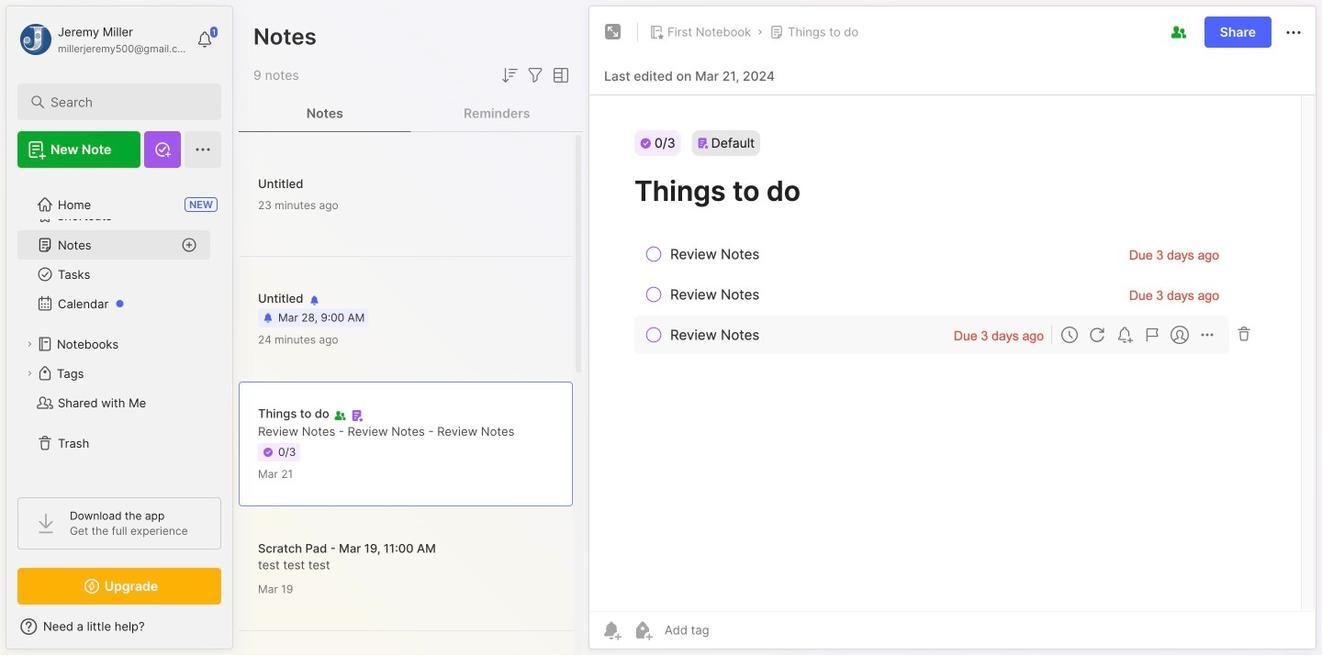 Task type: describe. For each thing, give the bounding box(es) containing it.
Note Editor text field
[[590, 95, 1317, 612]]

add filters image
[[525, 64, 547, 86]]

add tag image
[[632, 620, 654, 642]]

expand notebooks image
[[24, 339, 35, 350]]

tree inside main "element"
[[6, 179, 232, 481]]

More actions field
[[1283, 21, 1306, 44]]

expand tags image
[[24, 368, 35, 379]]

expand note image
[[603, 21, 625, 43]]



Task type: locate. For each thing, give the bounding box(es) containing it.
more actions image
[[1283, 22, 1306, 44]]

WHAT'S NEW field
[[6, 613, 232, 642]]

Sort options field
[[499, 64, 521, 86]]

tree
[[6, 179, 232, 481]]

Account field
[[17, 21, 187, 58]]

click to collapse image
[[232, 622, 246, 644]]

Add filters field
[[525, 64, 547, 86]]

Add tag field
[[663, 623, 801, 639]]

add a reminder image
[[601, 620, 623, 642]]

tab list
[[239, 96, 583, 132]]

main element
[[0, 0, 239, 656]]

note window element
[[589, 6, 1317, 655]]

None search field
[[51, 91, 197, 113]]

none search field inside main "element"
[[51, 91, 197, 113]]

View options field
[[547, 64, 572, 86]]

Search text field
[[51, 94, 197, 111]]



Task type: vqa. For each thing, say whether or not it's contained in the screenshot.
'Add tag' Icon at the bottom of page
yes



